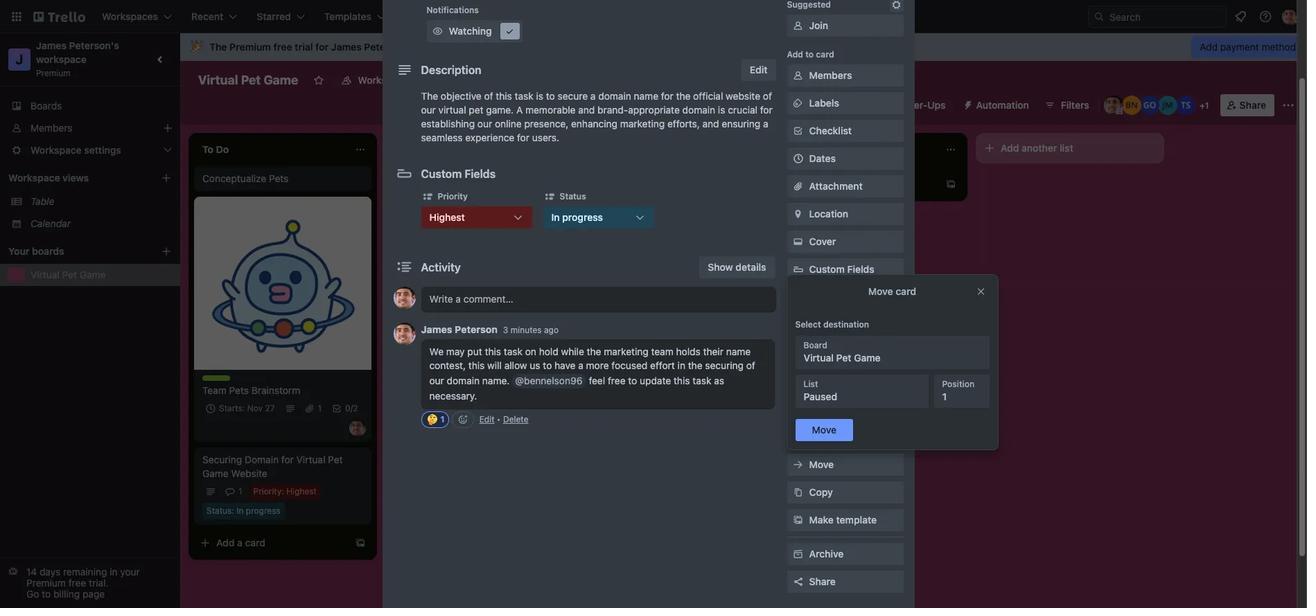 Task type: locate. For each thing, give the bounding box(es) containing it.
online
[[495, 118, 522, 130]]

1 horizontal spatial priority
[[438, 191, 468, 202]]

1 vertical spatial members
[[30, 122, 72, 134]]

status : in progress
[[207, 506, 280, 516]]

share left show menu icon
[[1240, 99, 1266, 111]]

0 horizontal spatial pets
[[229, 385, 249, 396]]

template
[[836, 514, 877, 526]]

sm image
[[791, 19, 805, 33], [431, 24, 445, 38], [791, 96, 805, 110], [791, 124, 805, 138], [543, 190, 557, 204], [635, 211, 646, 225], [791, 486, 805, 500]]

j link
[[8, 49, 30, 71]]

move link
[[787, 454, 904, 476]]

while
[[561, 346, 584, 358]]

gary orlando (garyorlando) image
[[1140, 96, 1159, 115]]

1 horizontal spatial workspace
[[417, 41, 467, 53]]

custom fields inside button
[[809, 263, 875, 275]]

trial
[[295, 41, 313, 53]]

add a card button down experience
[[391, 173, 546, 195]]

1 horizontal spatial and
[[703, 118, 719, 130]]

members link
[[787, 64, 904, 87], [0, 117, 180, 139]]

1 vertical spatial fields
[[847, 263, 875, 275]]

boards link
[[0, 95, 180, 117]]

google drive inside google drive button
[[797, 99, 856, 111]]

workspace inside workspace visible button
[[358, 74, 409, 86]]

of
[[484, 90, 493, 102], [763, 90, 772, 102], [746, 360, 755, 372]]

add a card for create from template… icon to the middle
[[413, 178, 462, 190]]

:
[[282, 487, 284, 497], [232, 506, 234, 516]]

0 horizontal spatial automation
[[787, 382, 834, 392]]

1 vertical spatial google drive
[[809, 319, 868, 331]]

of down timeline
[[763, 90, 772, 102]]

: for status
[[232, 506, 234, 516]]

the down holds
[[688, 360, 703, 372]]

0 vertical spatial drive
[[832, 99, 856, 111]]

show menu image
[[1282, 98, 1296, 112]]

for inside banner
[[315, 41, 329, 53]]

virtual up priority : highest
[[296, 454, 325, 466]]

a
[[591, 90, 596, 102], [763, 118, 769, 130], [434, 178, 439, 190], [828, 178, 833, 190], [578, 360, 584, 372], [237, 537, 243, 549]]

pet inside the virtual pet game text box
[[241, 73, 261, 87]]

the left official
[[676, 90, 691, 102]]

1 horizontal spatial members
[[809, 69, 852, 81]]

edit up website in the right of the page
[[750, 64, 768, 76]]

0 horizontal spatial progress
[[246, 506, 280, 516]]

0 vertical spatial google drive
[[797, 99, 856, 111]]

customize views image
[[866, 73, 880, 87]]

0 horizontal spatial in
[[237, 506, 244, 516]]

board link
[[452, 69, 511, 91]]

custom fields down seamless at the top left of page
[[421, 168, 496, 180]]

team left task
[[202, 376, 224, 386]]

0 vertical spatial status
[[560, 191, 586, 202]]

card down custom fields button
[[896, 286, 916, 297]]

task inside the objective of this task is to secure a domain name for the official website of our virtual pet game. a memorable and brand-appropriate domain is crucial for establishing our online presence, enhancing marketing efforts, and ensuring a seamless experience for users.
[[515, 90, 534, 102]]

power- inside button
[[895, 99, 928, 111]]

this inside feel free to update this task as necessary.
[[674, 375, 690, 387]]

task inside we may put this task on hold while the marketing team holds their name contest, this will allow us to have a more focused effort in the securing of our domain name.
[[504, 346, 523, 358]]

securing
[[705, 360, 744, 372]]

sm image inside make template link
[[791, 514, 805, 527]]

0 horizontal spatial free
[[68, 577, 86, 589]]

boards
[[30, 100, 62, 112]]

0 horizontal spatial workspace
[[8, 172, 60, 184]]

for down online
[[517, 132, 530, 143]]

2 horizontal spatial add a card button
[[785, 173, 940, 195]]

securing domain for virtual pet game website
[[202, 454, 343, 480]]

for right 'domain'
[[281, 454, 294, 466]]

calendar link up brand-
[[573, 69, 646, 91]]

marketing down the appropriate
[[620, 118, 665, 130]]

0 vertical spatial power-
[[895, 99, 928, 111]]

as
[[714, 375, 724, 387]]

1 horizontal spatial in
[[551, 211, 560, 223]]

virtual down 🎉
[[198, 73, 238, 87]]

automation up add another list
[[976, 99, 1029, 111]]

Write a comment text field
[[421, 287, 776, 312]]

calendar down table at the left top
[[30, 218, 71, 229]]

0 vertical spatial fields
[[465, 168, 496, 180]]

of inside we may put this task on hold while the marketing team holds their name contest, this will allow us to have a more focused effort in the securing of our domain name.
[[746, 360, 755, 372]]

0 vertical spatial name
[[634, 90, 659, 102]]

google inside google drive button
[[797, 99, 830, 111]]

marketing
[[620, 118, 665, 130], [604, 346, 649, 358]]

0 vertical spatial virtual pet game
[[198, 73, 298, 87]]

actions
[[787, 439, 818, 449]]

0 horizontal spatial highest
[[286, 487, 317, 497]]

team
[[202, 376, 224, 386], [202, 385, 227, 396]]

james peterson (jamespeterson93) image
[[1282, 8, 1299, 25], [1104, 96, 1123, 115], [393, 323, 416, 345], [349, 420, 366, 437]]

1 horizontal spatial james
[[331, 41, 362, 53]]

custom fields
[[421, 168, 496, 180], [809, 263, 875, 275]]

sm image inside archive link
[[791, 548, 805, 561]]

1 vertical spatial :
[[232, 506, 234, 516]]

add a card button for leftmost create from template… icon
[[194, 532, 349, 555]]

add down seamless at the top left of page
[[413, 178, 431, 190]]

0 horizontal spatial status
[[207, 506, 232, 516]]

game down securing
[[202, 468, 229, 480]]

table link
[[30, 195, 172, 209]]

edit inside button
[[750, 64, 768, 76]]

1 horizontal spatial domain
[[598, 90, 631, 102]]

1 vertical spatial board
[[804, 340, 827, 351]]

name up the appropriate
[[634, 90, 659, 102]]

1 horizontal spatial ups
[[863, 347, 881, 358]]

for
[[315, 41, 329, 53], [661, 90, 674, 102], [760, 104, 773, 116], [517, 132, 530, 143], [281, 454, 294, 466]]

drive up add power-ups at bottom right
[[844, 319, 868, 331]]

sm image
[[890, 0, 904, 12], [503, 24, 517, 38], [791, 69, 805, 82], [957, 94, 976, 114], [421, 190, 435, 204], [791, 207, 805, 221], [513, 211, 524, 225], [791, 235, 805, 249], [791, 458, 805, 472], [791, 514, 805, 527], [791, 548, 805, 561]]

create from template… image
[[552, 179, 563, 190], [945, 179, 957, 190], [355, 538, 366, 549]]

0 vertical spatial is
[[536, 90, 543, 102]]

to inside the objective of this task is to secure a domain name for the official website of our virtual pet game. a memorable and brand-appropriate domain is crucial for establishing our online presence, enhancing marketing efforts, and ensuring a seamless experience for users.
[[546, 90, 555, 102]]

board virtual pet game
[[804, 340, 881, 364]]

our
[[421, 104, 436, 116], [478, 118, 492, 130], [429, 375, 444, 387]]

workspace for workspace visible
[[358, 74, 409, 86]]

0 horizontal spatial :
[[232, 506, 234, 516]]

1 vertical spatial the
[[587, 346, 601, 358]]

members down boards
[[30, 122, 72, 134]]

members up labels
[[809, 69, 852, 81]]

a right ensuring
[[763, 118, 769, 130]]

is down official
[[718, 104, 725, 116]]

our inside we may put this task on hold while the marketing team holds their name contest, this will allow us to have a more focused effort in the securing of our domain name.
[[429, 375, 444, 387]]

0 vertical spatial share button
[[1220, 94, 1275, 116]]

custom
[[421, 168, 462, 180], [809, 263, 845, 275]]

sm image right power-ups button
[[957, 94, 976, 114]]

delete link
[[503, 415, 529, 425]]

add power-ups
[[809, 347, 881, 358]]

domain up necessary.
[[447, 375, 480, 387]]

14 left days
[[26, 566, 37, 578]]

add
[[1200, 41, 1218, 53], [787, 49, 803, 60], [1001, 142, 1019, 154], [413, 178, 431, 190], [807, 178, 825, 190], [809, 347, 828, 358], [809, 403, 828, 415], [216, 537, 235, 549]]

1 horizontal spatial virtual pet game
[[198, 73, 298, 87]]

0 vertical spatial board
[[475, 74, 503, 86]]

virtual pet game down 🎉
[[198, 73, 298, 87]]

1 vertical spatial name
[[726, 346, 751, 358]]

workspace down 🎉 the premium free trial for james peterson's workspace ends in 14 days.
[[358, 74, 409, 86]]

tara schultz (taraschultz7) image
[[1176, 96, 1195, 115]]

game
[[264, 73, 298, 87], [80, 269, 106, 281], [854, 352, 881, 364], [202, 468, 229, 480]]

calendar
[[597, 74, 638, 86], [30, 218, 71, 229]]

efforts,
[[667, 118, 700, 130]]

0 horizontal spatial domain
[[447, 375, 480, 387]]

james right j
[[36, 40, 67, 51]]

0 horizontal spatial add a card button
[[194, 532, 349, 555]]

create button
[[402, 6, 449, 28]]

move down custom fields button
[[868, 286, 893, 297]]

fields down cover link
[[847, 263, 875, 275]]

to
[[806, 49, 814, 60], [546, 90, 555, 102], [543, 360, 552, 372], [628, 375, 637, 387], [42, 588, 51, 600]]

workspace views
[[8, 172, 89, 184]]

automation inside automation button
[[976, 99, 1029, 111]]

virtual up list
[[804, 352, 834, 364]]

archive link
[[787, 543, 904, 566]]

0 horizontal spatial workspace
[[36, 53, 87, 65]]

sm image left copy
[[791, 486, 805, 500]]

select
[[795, 320, 821, 330]]

james inside james peterson's workspace premium
[[36, 40, 67, 51]]

ups up select destination at the right bottom of page
[[816, 299, 832, 309]]

priority : highest
[[253, 487, 317, 497]]

0 vertical spatial 14
[[509, 41, 520, 53]]

edit for edit • delete
[[479, 415, 495, 425]]

0 vertical spatial ups
[[928, 99, 946, 111]]

pets up starts:
[[229, 385, 249, 396]]

virtual pet game inside text box
[[198, 73, 298, 87]]

: down the securing domain for virtual pet game website link
[[282, 487, 284, 497]]

task for is
[[515, 90, 534, 102]]

position 1
[[942, 379, 975, 403]]

sm image right the "watching"
[[503, 24, 517, 38]]

1 vertical spatial members link
[[0, 117, 180, 139]]

filters button
[[1040, 94, 1094, 116]]

members link down boards
[[0, 117, 180, 139]]

effort
[[650, 360, 675, 372]]

sm image left join
[[791, 19, 805, 33]]

1 vertical spatial workspace
[[8, 172, 60, 184]]

calendar up brand-
[[597, 74, 638, 86]]

0 horizontal spatial share button
[[787, 571, 904, 593]]

14 left days.
[[509, 41, 520, 53]]

1 horizontal spatial custom
[[809, 263, 845, 275]]

1 horizontal spatial edit
[[750, 64, 768, 76]]

1 vertical spatial progress
[[246, 506, 280, 516]]

in
[[495, 41, 503, 53], [678, 360, 686, 372], [110, 566, 118, 578]]

sm image for labels
[[791, 96, 805, 110]]

workspace up description
[[417, 41, 467, 53]]

to down focused
[[628, 375, 637, 387]]

we may put this task on hold while the marketing team holds their name contest, this will allow us to have a more focused effort in the securing of our domain name.
[[429, 346, 755, 387]]

james for peterson's
[[36, 40, 67, 51]]

brand-
[[598, 104, 628, 116]]

james peterson (jamespeterson93) image down james peterson (jamespeterson93) icon
[[393, 323, 416, 345]]

move for move card
[[868, 286, 893, 297]]

1 vertical spatial in
[[678, 360, 686, 372]]

1 horizontal spatial of
[[746, 360, 755, 372]]

add a card button down status : in progress
[[194, 532, 349, 555]]

holds
[[676, 346, 701, 358]]

peterson's
[[69, 40, 119, 51], [364, 41, 414, 53]]

timeline
[[757, 74, 796, 86]]

the objective of this task is to secure a domain name for the official website of our virtual pet game. a memorable and brand-appropriate domain is crucial for establishing our online presence, enhancing marketing efforts, and ensuring a seamless experience for users.
[[421, 90, 773, 143]]

sm image inside cover link
[[791, 235, 805, 249]]

0 horizontal spatial of
[[484, 90, 493, 102]]

edit
[[750, 64, 768, 76], [479, 415, 495, 425]]

workspace up table at the left top
[[8, 172, 60, 184]]

1 vertical spatial calendar
[[30, 218, 71, 229]]

1 vertical spatial virtual pet game
[[30, 269, 106, 281]]

power-
[[895, 99, 928, 111], [787, 299, 816, 309], [830, 347, 863, 358]]

james right trial on the left of the page
[[331, 41, 362, 53]]

edit for edit
[[750, 64, 768, 76]]

add a card button down dates button
[[785, 173, 940, 195]]

the
[[209, 41, 227, 53], [421, 90, 438, 102]]

priority down seamless at the top left of page
[[438, 191, 468, 202]]

1 horizontal spatial board
[[804, 340, 827, 351]]

sm image inside watching button
[[431, 24, 445, 38]]

premium inside 14 days remaining in your premium free trial. go to billing page
[[26, 577, 66, 589]]

open information menu image
[[1259, 10, 1273, 24]]

0 horizontal spatial power-
[[787, 299, 816, 309]]

the inside the objective of this task is to secure a domain name for the official website of our virtual pet game. a memorable and brand-appropriate domain is crucial for establishing our online presence, enhancing marketing efforts, and ensuring a seamless experience for users.
[[421, 90, 438, 102]]

game inside securing domain for virtual pet game website
[[202, 468, 229, 480]]

for right trial on the left of the page
[[315, 41, 329, 53]]

timeline link
[[734, 69, 804, 91]]

this up game.
[[496, 90, 512, 102]]

marketing inside we may put this task on hold while the marketing team holds their name contest, this will allow us to have a more focused effort in the securing of our domain name.
[[604, 346, 649, 358]]

sm image inside copy link
[[791, 486, 805, 500]]

boards
[[32, 245, 64, 257]]

workspace for workspace views
[[8, 172, 60, 184]]

will
[[487, 360, 502, 372]]

banner
[[180, 33, 1307, 61]]

edit • delete
[[479, 415, 529, 425]]

virtual pet game down your boards with 1 items element
[[30, 269, 106, 281]]

status down website in the bottom of the page
[[207, 506, 232, 516]]

of up game.
[[484, 90, 493, 102]]

in down holds
[[678, 360, 686, 372]]

move inside move link
[[809, 459, 834, 471]]

move card
[[868, 286, 916, 297]]

2 team from the top
[[202, 385, 227, 396]]

to down join
[[806, 49, 814, 60]]

google up board virtual pet game
[[809, 319, 842, 331]]

edit link
[[479, 415, 495, 425]]

0 horizontal spatial calendar link
[[30, 217, 172, 231]]

None submit
[[795, 419, 853, 442]]

2 vertical spatial in
[[110, 566, 118, 578]]

game down destination
[[854, 352, 881, 364]]

google drive down "map" link
[[797, 99, 856, 111]]

sm image up join link in the top of the page
[[890, 0, 904, 12]]

edit left •
[[479, 415, 495, 425]]

members link up labels link
[[787, 64, 904, 87]]

j
[[15, 51, 23, 67]]

1 horizontal spatial calendar
[[597, 74, 638, 86]]

0 horizontal spatial and
[[578, 104, 595, 116]]

0 horizontal spatial peterson's
[[69, 40, 119, 51]]

0 vertical spatial the
[[676, 90, 691, 102]]

to right go
[[42, 588, 51, 600]]

card down dates button
[[836, 178, 856, 190]]

0 vertical spatial automation
[[976, 99, 1029, 111]]

0 vertical spatial premium
[[230, 41, 271, 53]]

sm image left make
[[791, 514, 805, 527]]

0 vertical spatial in
[[551, 211, 560, 223]]

0 vertical spatial move
[[868, 286, 893, 297]]

sm image down create
[[431, 24, 445, 38]]

🎉 the premium free trial for james peterson's workspace ends in 14 days.
[[191, 41, 550, 53]]

james peterson (jamespeterson93) image
[[393, 287, 416, 309]]

their
[[703, 346, 724, 358]]

in left the 'your'
[[110, 566, 118, 578]]

task for on
[[504, 346, 523, 358]]

1 vertical spatial custom fields
[[809, 263, 875, 275]]

0 vertical spatial task
[[515, 90, 534, 102]]

sm image inside labels link
[[791, 96, 805, 110]]

0 / 2
[[345, 403, 358, 414]]

0 horizontal spatial board
[[475, 74, 503, 86]]

domain
[[245, 454, 279, 466]]

0 vertical spatial priority
[[438, 191, 468, 202]]

sm image inside checklist link
[[791, 124, 805, 138]]

google drive up board virtual pet game
[[809, 319, 868, 331]]

establishing
[[421, 118, 475, 130]]

board down select
[[804, 340, 827, 351]]

0 horizontal spatial fields
[[465, 168, 496, 180]]

0 horizontal spatial name
[[634, 90, 659, 102]]

game inside board virtual pet game
[[854, 352, 881, 364]]

sm image for copy
[[791, 486, 805, 500]]

pet inside board virtual pet game
[[836, 352, 852, 364]]

highest up "activity"
[[429, 211, 465, 223]]

sm image for watching
[[431, 24, 445, 38]]

Search field
[[1105, 6, 1226, 27]]

in right the ends
[[495, 41, 503, 53]]

your boards with 1 items element
[[8, 243, 140, 260]]

the down visible
[[421, 90, 438, 102]]

users.
[[532, 132, 559, 143]]

1 horizontal spatial power-
[[830, 347, 863, 358]]

27
[[265, 403, 275, 414]]

attachment
[[809, 180, 863, 192]]

to right the us at the bottom left
[[543, 360, 552, 372]]

notifications
[[427, 5, 479, 15]]

status for status : in progress
[[207, 506, 232, 516]]

feel free to update this task as necessary.
[[429, 375, 724, 402]]

workspace inside james peterson's workspace premium
[[36, 53, 87, 65]]

sm image left the archive
[[791, 548, 805, 561]]

google up checklist
[[797, 99, 830, 111]]

this
[[496, 90, 512, 102], [485, 346, 501, 358], [468, 360, 485, 372], [674, 375, 690, 387]]

1 horizontal spatial status
[[560, 191, 586, 202]]

0 vertical spatial workspace
[[358, 74, 409, 86]]

1 vertical spatial marketing
[[604, 346, 649, 358]]

premium inside banner
[[230, 41, 271, 53]]

0 vertical spatial marketing
[[620, 118, 665, 130]]

1 horizontal spatial create from template… image
[[552, 179, 563, 190]]

confetti image
[[191, 41, 204, 53]]

for right crucial
[[760, 104, 773, 116]]

0 horizontal spatial james
[[36, 40, 67, 51]]

sm image left labels
[[791, 96, 805, 110]]

james peterson (jamespeterson93) image down '2'
[[349, 420, 366, 437]]

board inside board virtual pet game
[[804, 340, 827, 351]]

custom fields down cover link
[[809, 263, 875, 275]]

card up "map" link
[[816, 49, 834, 60]]

share down the archive
[[809, 576, 836, 588]]

2 vertical spatial premium
[[26, 577, 66, 589]]

1 left add reaction image
[[441, 415, 445, 425]]

1 vertical spatial priority
[[253, 487, 282, 497]]

securing
[[202, 454, 242, 466]]

in inside we may put this task on hold while the marketing team holds their name contest, this will allow us to have a more focused effort in the securing of our domain name.
[[678, 360, 686, 372]]

1 vertical spatial power-ups
[[787, 299, 832, 309]]

game down your boards with 1 items element
[[80, 269, 106, 281]]

the up more
[[587, 346, 601, 358]]

payment
[[1220, 41, 1259, 53]]

and up enhancing
[[578, 104, 595, 116]]

0 horizontal spatial the
[[209, 41, 227, 53]]

1 vertical spatial drive
[[844, 319, 868, 331]]

sm image for checklist
[[791, 124, 805, 138]]

primary element
[[0, 0, 1307, 33]]

our up experience
[[478, 118, 492, 130]]

task up allow
[[504, 346, 523, 358]]

sm image inside join link
[[791, 19, 805, 33]]

details
[[736, 261, 766, 273]]

domain
[[598, 90, 631, 102], [683, 104, 715, 116], [447, 375, 480, 387]]

board for board virtual pet game
[[804, 340, 827, 351]]

update
[[640, 375, 671, 387]]

pet inside securing domain for virtual pet game website
[[328, 454, 343, 466]]

0 horizontal spatial move
[[809, 459, 834, 471]]

marketing inside the objective of this task is to secure a domain name for the official website of our virtual pet game. a memorable and brand-appropriate domain is crucial for establishing our online presence, enhancing marketing efforts, and ensuring a seamless experience for users.
[[620, 118, 665, 130]]

2 vertical spatial domain
[[447, 375, 480, 387]]

1 horizontal spatial progress
[[562, 211, 603, 223]]

2 horizontal spatial in
[[678, 360, 686, 372]]

enhancing
[[571, 118, 618, 130]]

button
[[830, 403, 860, 415]]

board
[[475, 74, 503, 86], [804, 340, 827, 351]]

virtual pet game
[[198, 73, 298, 87], [30, 269, 106, 281]]

show details link
[[700, 256, 775, 279]]



Task type: vqa. For each thing, say whether or not it's contained in the screenshot.
":" to the bottom
yes



Task type: describe. For each thing, give the bounding box(es) containing it.
0 horizontal spatial ups
[[816, 299, 832, 309]]

objective
[[441, 90, 482, 102]]

sm image down add to card
[[791, 69, 805, 82]]

copy
[[809, 487, 833, 498]]

us
[[530, 360, 540, 372]]

add button
[[809, 403, 860, 415]]

in inside 14 days remaining in your premium free trial. go to billing page
[[110, 566, 118, 578]]

your
[[8, 245, 29, 257]]

0 horizontal spatial power-ups
[[787, 299, 832, 309]]

the inside the objective of this task is to secure a domain name for the official website of our virtual pet game. a memorable and brand-appropriate domain is crucial for establishing our online presence, enhancing marketing efforts, and ensuring a seamless experience for users.
[[676, 90, 691, 102]]

drive inside button
[[832, 99, 856, 111]]

sm image inside location link
[[791, 207, 805, 221]]

0 horizontal spatial custom
[[421, 168, 462, 180]]

3 minutes ago link
[[503, 325, 559, 335]]

james peterson's workspace link
[[36, 40, 122, 65]]

0 vertical spatial in
[[495, 41, 503, 53]]

1 horizontal spatial peterson's
[[364, 41, 414, 53]]

: for priority
[[282, 487, 284, 497]]

add another list
[[1001, 142, 1073, 154]]

activity
[[421, 261, 461, 274]]

1 vertical spatial and
[[703, 118, 719, 130]]

this up will
[[485, 346, 501, 358]]

search image
[[1094, 11, 1105, 22]]

card down status : in progress
[[245, 537, 266, 549]]

1 left 0
[[318, 403, 322, 414]]

days.
[[525, 41, 550, 53]]

a down seamless at the top left of page
[[434, 178, 439, 190]]

labels
[[809, 97, 839, 109]]

0 vertical spatial free
[[274, 41, 292, 53]]

james for peterson
[[421, 324, 452, 335]]

dates
[[809, 152, 836, 164]]

join link
[[787, 15, 904, 37]]

🎉
[[191, 41, 204, 53]]

create
[[410, 10, 441, 22]]

more
[[586, 360, 609, 372]]

peterson
[[455, 324, 498, 335]]

1 vertical spatial automation
[[787, 382, 834, 392]]

game inside text box
[[264, 73, 298, 87]]

14 inside 14 days remaining in your premium free trial. go to billing page
[[26, 566, 37, 578]]

pet
[[469, 104, 484, 116]]

game.
[[486, 104, 514, 116]]

add button button
[[787, 399, 904, 421]]

copy link
[[787, 482, 904, 504]]

delete
[[503, 415, 529, 425]]

Board name text field
[[191, 69, 305, 91]]

add up timeline
[[787, 49, 803, 60]]

color: bold lime, title: "team task" element
[[202, 376, 245, 386]]

pets inside team task team pets brainstorm
[[229, 385, 249, 396]]

map link
[[807, 69, 859, 91]]

conceptualize
[[202, 173, 266, 184]]

priority for priority : highest
[[253, 487, 282, 497]]

necessary.
[[429, 390, 477, 402]]

team pets brainstorm link
[[202, 384, 363, 398]]

free inside feel free to update this task as necessary.
[[608, 375, 626, 387]]

add down select
[[809, 347, 828, 358]]

sm image inside watching button
[[503, 24, 517, 38]]

custom fields button
[[787, 263, 904, 277]]

join
[[809, 19, 828, 31]]

custom inside button
[[809, 263, 845, 275]]

sm image inside move link
[[791, 458, 805, 472]]

a right secure
[[591, 90, 596, 102]]

1 up status : in progress
[[238, 487, 242, 497]]

priority for priority
[[438, 191, 468, 202]]

star or unstar board image
[[314, 75, 325, 86]]

0 horizontal spatial create from template… image
[[355, 538, 366, 549]]

name inside the objective of this task is to secure a domain name for the official website of our virtual pet game. a memorable and brand-appropriate domain is crucial for establishing our online presence, enhancing marketing efforts, and ensuring a seamless experience for users.
[[634, 90, 659, 102]]

0 notifications image
[[1232, 8, 1249, 25]]

1 vertical spatial power-
[[787, 299, 816, 309]]

team task team pets brainstorm
[[202, 376, 300, 396]]

0 vertical spatial and
[[578, 104, 595, 116]]

secure
[[558, 90, 588, 102]]

your
[[120, 566, 140, 578]]

workspace visible
[[358, 74, 441, 86]]

virtual inside text box
[[198, 73, 238, 87]]

1 vertical spatial in
[[237, 506, 244, 516]]

2 vertical spatial the
[[688, 360, 703, 372]]

ben nelson (bennelson96) image
[[1122, 96, 1141, 115]]

board for board
[[475, 74, 503, 86]]

virtual pet game inside virtual pet game link
[[30, 269, 106, 281]]

virtual inside securing domain for virtual pet game website
[[296, 454, 325, 466]]

name.
[[482, 375, 510, 387]]

1 right tara schultz (taraschultz7) image
[[1205, 101, 1209, 111]]

ends
[[470, 41, 493, 53]]

position
[[942, 379, 975, 390]]

make template link
[[787, 509, 904, 532]]

0 vertical spatial share
[[1240, 99, 1266, 111]]

2 horizontal spatial create from template… image
[[945, 179, 957, 190]]

1 horizontal spatial share button
[[1220, 94, 1275, 116]]

add board image
[[161, 246, 172, 257]]

0 vertical spatial pets
[[269, 173, 289, 184]]

this down "put"
[[468, 360, 485, 372]]

2 vertical spatial ups
[[863, 347, 881, 358]]

brainstorm
[[251, 385, 300, 396]]

1 vertical spatial share button
[[787, 571, 904, 593]]

edit button
[[742, 59, 776, 81]]

jeremy miller (jeremymiller198) image
[[1158, 96, 1177, 115]]

free inside 14 days remaining in your premium free trial. go to billing page
[[68, 577, 86, 589]]

views
[[62, 172, 89, 184]]

workspace visible button
[[333, 69, 449, 91]]

list paused
[[804, 379, 837, 403]]

for up the appropriate
[[661, 90, 674, 102]]

1 vertical spatial domain
[[683, 104, 715, 116]]

1 horizontal spatial highest
[[429, 211, 465, 223]]

add another list button
[[976, 133, 1165, 164]]

domain inside we may put this task on hold while the marketing team holds their name contest, this will allow us to have a more focused effort in the securing of our domain name.
[[447, 375, 480, 387]]

+ 1
[[1200, 101, 1209, 111]]

go to billing page link
[[26, 588, 105, 600]]

2
[[353, 403, 358, 414]]

members for the leftmost members 'link'
[[30, 122, 72, 134]]

0 vertical spatial progress
[[562, 211, 603, 223]]

fields inside custom fields button
[[847, 263, 875, 275]]

virtual pet game link
[[30, 268, 172, 282]]

show details
[[708, 261, 766, 273]]

add down paused
[[809, 403, 828, 415]]

0 vertical spatial the
[[209, 41, 227, 53]]

move for move
[[809, 459, 834, 471]]

a inside we may put this task on hold while the marketing team holds their name contest, this will allow us to have a more focused effort in the securing of our domain name.
[[578, 360, 584, 372]]

2 horizontal spatial of
[[763, 90, 772, 102]]

destination
[[823, 320, 869, 330]]

add left payment
[[1200, 41, 1218, 53]]

0 horizontal spatial custom fields
[[421, 168, 496, 180]]

crucial
[[728, 104, 758, 116]]

sm image down seamless at the top left of page
[[421, 190, 435, 204]]

seamless
[[421, 132, 463, 143]]

add payment method
[[1200, 41, 1296, 53]]

nov
[[247, 403, 263, 414]]

may
[[446, 346, 465, 358]]

1 vertical spatial our
[[478, 118, 492, 130]]

website
[[726, 90, 760, 102]]

team
[[651, 346, 674, 358]]

billing
[[53, 588, 80, 600]]

peterson's inside james peterson's workspace premium
[[69, 40, 119, 51]]

make template
[[809, 514, 877, 526]]

days
[[39, 566, 60, 578]]

sm image up in progress
[[543, 190, 557, 204]]

this inside the objective of this task is to secure a domain name for the official website of our virtual pet game. a memorable and brand-appropriate domain is crucial for establishing our online presence, enhancing marketing efforts, and ensuring a seamless experience for users.
[[496, 90, 512, 102]]

checklist link
[[787, 120, 904, 142]]

for inside securing domain for virtual pet game website
[[281, 454, 294, 466]]

a down dates
[[828, 178, 833, 190]]

james peterson (jamespeterson93) image right open information menu image
[[1282, 8, 1299, 25]]

0 horizontal spatial members link
[[0, 117, 180, 139]]

create a view image
[[161, 173, 172, 184]]

sm image right in progress
[[635, 211, 646, 225]]

@bennelson96
[[515, 375, 583, 387]]

focused
[[612, 360, 648, 372]]

0 horizontal spatial is
[[536, 90, 543, 102]]

we
[[429, 346, 444, 358]]

to inside we may put this task on hold while the marketing team holds their name contest, this will allow us to have a more focused effort in the securing of our domain name.
[[543, 360, 552, 372]]

to inside feel free to update this task as necessary.
[[628, 375, 637, 387]]

select destination
[[795, 320, 869, 330]]

add reaction image
[[452, 412, 474, 428]]

sm image for join
[[791, 19, 805, 33]]

minutes
[[511, 325, 542, 335]]

to inside 14 days remaining in your premium free trial. go to billing page
[[42, 588, 51, 600]]

add a card button for create from template… icon to the middle
[[391, 173, 546, 195]]

premium inside james peterson's workspace premium
[[36, 68, 71, 78]]

list
[[804, 379, 818, 390]]

pet inside virtual pet game link
[[62, 269, 77, 281]]

labels link
[[787, 92, 904, 114]]

members for members 'link' to the right
[[809, 69, 852, 81]]

1 team from the top
[[202, 376, 224, 386]]

add down dates
[[807, 178, 825, 190]]

visible
[[411, 74, 441, 86]]

14 days remaining in your premium free trial. go to billing page
[[26, 566, 140, 600]]

automation button
[[957, 94, 1037, 116]]

in progress
[[551, 211, 603, 223]]

contest,
[[429, 360, 466, 372]]

watching
[[449, 25, 492, 37]]

card down seamless at the top left of page
[[442, 178, 462, 190]]

banner containing 🎉
[[180, 33, 1307, 61]]

add a card for leftmost create from template… icon
[[216, 537, 266, 549]]

add payment method link
[[1192, 36, 1305, 58]]

0 vertical spatial our
[[421, 104, 436, 116]]

2 vertical spatial power-
[[830, 347, 863, 358]]

1 vertical spatial share
[[809, 576, 836, 588]]

list
[[1060, 142, 1073, 154]]

james peterson (jamespeterson93) image left gary orlando (garyorlando) image
[[1104, 96, 1123, 115]]

a down status : in progress
[[237, 537, 243, 549]]

remaining
[[63, 566, 107, 578]]

1 vertical spatial highest
[[286, 487, 317, 497]]

1 inside position 1
[[942, 391, 947, 403]]

1 vertical spatial google
[[809, 319, 842, 331]]

archive
[[809, 548, 844, 560]]

1 vertical spatial is
[[718, 104, 725, 116]]

ups inside button
[[928, 99, 946, 111]]

virtual
[[438, 104, 466, 116]]

virtual down boards
[[30, 269, 60, 281]]

name inside we may put this task on hold while the marketing team holds their name contest, this will allow us to have a more focused effort in the securing of our domain name.
[[726, 346, 751, 358]]

add power-ups link
[[787, 342, 904, 364]]

experience
[[465, 132, 515, 143]]

task inside feel free to update this task as necessary.
[[693, 375, 711, 387]]

starts:
[[219, 403, 245, 414]]

power-ups inside button
[[895, 99, 946, 111]]

sm image inside automation button
[[957, 94, 976, 114]]

go
[[26, 588, 39, 600]]

add down status : in progress
[[216, 537, 235, 549]]

add left "another"
[[1001, 142, 1019, 154]]

/
[[350, 403, 353, 414]]

virtual inside board virtual pet game
[[804, 352, 834, 364]]

add a card for create from template… icon to the right
[[807, 178, 856, 190]]

add a card button for create from template… icon to the right
[[785, 173, 940, 195]]

cover
[[809, 236, 836, 247]]

1 horizontal spatial members link
[[787, 64, 904, 87]]

0 vertical spatial calendar
[[597, 74, 638, 86]]

task
[[226, 376, 245, 386]]

sm image left in progress
[[513, 211, 524, 225]]

0 vertical spatial calendar link
[[573, 69, 646, 91]]

status for status
[[560, 191, 586, 202]]



